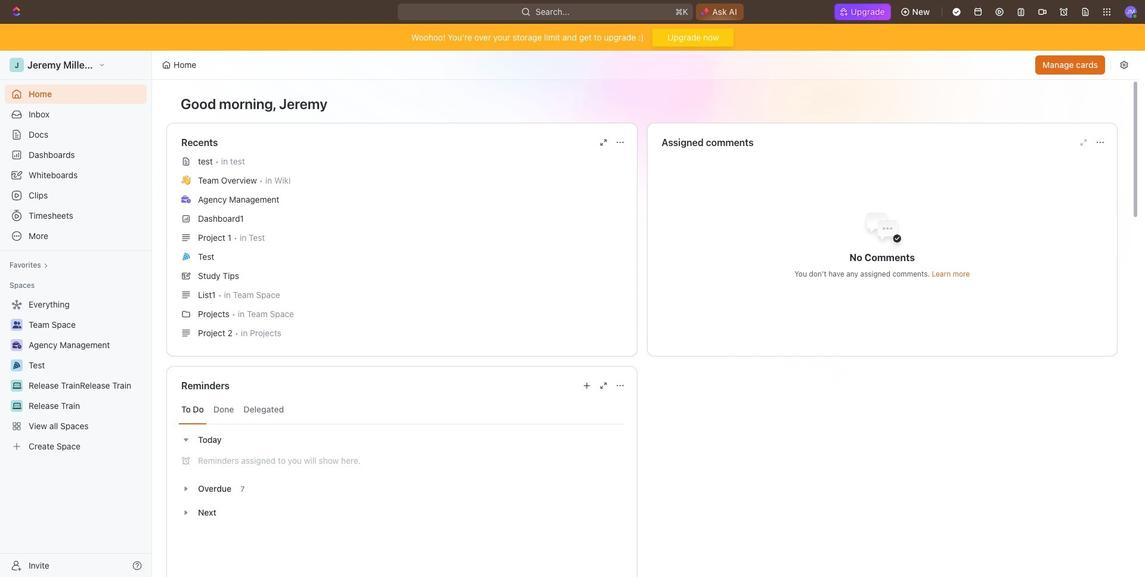 Task type: describe. For each thing, give the bounding box(es) containing it.
1 laptop code image from the top
[[12, 382, 21, 390]]

0 vertical spatial business time image
[[181, 196, 191, 203]]



Task type: vqa. For each thing, say whether or not it's contained in the screenshot.
Goals link at the bottom left
no



Task type: locate. For each thing, give the bounding box(es) containing it.
tab list
[[179, 395, 625, 425]]

business time image
[[181, 196, 191, 203], [12, 342, 21, 349]]

user group image
[[12, 322, 21, 329]]

business time image inside 'tree'
[[12, 342, 21, 349]]

1 vertical spatial pizza slice image
[[13, 362, 20, 369]]

jeremy miller's workspace, , element
[[10, 58, 24, 72]]

0 horizontal spatial business time image
[[12, 342, 21, 349]]

0 vertical spatial pizza slice image
[[182, 253, 190, 260]]

1 vertical spatial business time image
[[12, 342, 21, 349]]

laptop code image
[[12, 382, 21, 390], [12, 403, 21, 410]]

pizza slice image
[[182, 253, 190, 260], [13, 362, 20, 369]]

pizza slice image inside 'tree'
[[13, 362, 20, 369]]

0 horizontal spatial pizza slice image
[[13, 362, 20, 369]]

1 horizontal spatial business time image
[[181, 196, 191, 203]]

2 laptop code image from the top
[[12, 403, 21, 410]]

tree
[[5, 295, 147, 456]]

1 horizontal spatial pizza slice image
[[182, 253, 190, 260]]

sidebar navigation
[[0, 51, 154, 577]]

tree inside sidebar navigation
[[5, 295, 147, 456]]

0 vertical spatial laptop code image
[[12, 382, 21, 390]]

1 vertical spatial laptop code image
[[12, 403, 21, 410]]



